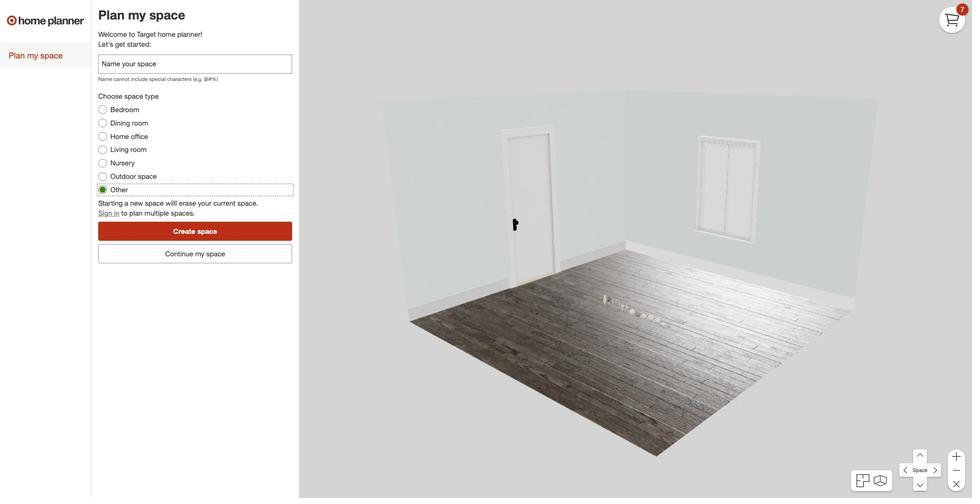 Task type: locate. For each thing, give the bounding box(es) containing it.
0 vertical spatial room
[[132, 119, 148, 127]]

current
[[214, 199, 236, 207]]

your
[[198, 199, 212, 207]]

Nursery radio
[[98, 159, 107, 168]]

choose space type
[[98, 92, 159, 101]]

let's
[[98, 40, 113, 49]]

plan my space inside plan my space button
[[9, 50, 63, 60]]

sign
[[98, 209, 112, 217]]

room
[[132, 119, 148, 127], [131, 145, 147, 154]]

continue
[[165, 249, 193, 258]]

1 vertical spatial room
[[131, 145, 147, 154]]

dining room
[[110, 119, 148, 127]]

welcome to target home planner! let's get started:
[[98, 30, 202, 49]]

0 vertical spatial plan my space
[[98, 7, 185, 23]]

room up office
[[132, 119, 148, 127]]

willl
[[166, 199, 177, 207]]

space right create
[[197, 227, 217, 235]]

space up home
[[149, 7, 185, 23]]

plan
[[98, 7, 125, 23], [9, 50, 25, 60]]

home
[[158, 30, 175, 39]]

Outdoor space radio
[[98, 172, 107, 181]]

type
[[145, 92, 159, 101]]

front view button icon image
[[874, 475, 887, 487]]

living room
[[110, 145, 147, 154]]

my right continue
[[195, 249, 205, 258]]

plan my space
[[98, 7, 185, 23], [9, 50, 63, 60]]

cannot
[[114, 76, 130, 82]]

space up multiple
[[145, 199, 164, 207]]

create space button
[[98, 222, 292, 241]]

erase
[[179, 199, 196, 207]]

my up target
[[128, 7, 146, 23]]

to inside welcome to target home planner! let's get started:
[[129, 30, 135, 39]]

plan inside button
[[9, 50, 25, 60]]

1 vertical spatial my
[[27, 50, 38, 60]]

to inside starting a new space willl erase your current space. sign in to plan multiple spaces.
[[121, 209, 128, 217]]

outdoor space
[[110, 172, 157, 181]]

top view button icon image
[[857, 474, 870, 487]]

1 vertical spatial to
[[121, 209, 128, 217]]

office
[[131, 132, 148, 141]]

0 horizontal spatial plan my space
[[9, 50, 63, 60]]

Other radio
[[98, 186, 107, 194]]

my
[[128, 7, 146, 23], [27, 50, 38, 60], [195, 249, 205, 258]]

0 vertical spatial my
[[128, 7, 146, 23]]

(e.g.
[[193, 76, 202, 82]]

target
[[137, 30, 156, 39]]

1 vertical spatial plan
[[9, 50, 25, 60]]

1 horizontal spatial to
[[129, 30, 135, 39]]

2 vertical spatial my
[[195, 249, 205, 258]]

include
[[131, 76, 148, 82]]

to up started:
[[129, 30, 135, 39]]

to right in on the left of page
[[121, 209, 128, 217]]

0 vertical spatial to
[[129, 30, 135, 39]]

plan my space down the home planner landing page image
[[9, 50, 63, 60]]

get
[[115, 40, 125, 49]]

None text field
[[98, 55, 292, 74]]

multiple
[[145, 209, 169, 217]]

0 horizontal spatial to
[[121, 209, 128, 217]]

Bedroom radio
[[98, 105, 107, 114]]

space
[[149, 7, 185, 23], [40, 50, 63, 60], [124, 92, 143, 101], [138, 172, 157, 181], [145, 199, 164, 207], [197, 227, 217, 235], [207, 249, 225, 258]]

home office
[[110, 132, 148, 141]]

tilt camera down 30° image
[[914, 477, 928, 491]]

special
[[149, 76, 166, 82]]

plan my space up target
[[98, 7, 185, 23]]

space.
[[238, 199, 258, 207]]

space right outdoor at top
[[138, 172, 157, 181]]

to
[[129, 30, 135, 39], [121, 209, 128, 217]]

7
[[961, 5, 965, 14]]

my down the home planner landing page image
[[27, 50, 38, 60]]

0 vertical spatial plan
[[98, 7, 125, 23]]

0 horizontal spatial plan
[[9, 50, 25, 60]]

0 horizontal spatial my
[[27, 50, 38, 60]]

space down the home planner landing page image
[[40, 50, 63, 60]]

space down the 'create space' button
[[207, 249, 225, 258]]

welcome
[[98, 30, 127, 39]]

room down office
[[131, 145, 147, 154]]

1 vertical spatial plan my space
[[9, 50, 63, 60]]



Task type: describe. For each thing, give the bounding box(es) containing it.
plan
[[129, 209, 143, 217]]

space up bedroom
[[124, 92, 143, 101]]

space
[[913, 467, 928, 473]]

2 horizontal spatial my
[[195, 249, 205, 258]]

characters
[[167, 76, 192, 82]]

Dining room radio
[[98, 119, 107, 127]]

dining
[[110, 119, 130, 127]]

outdoor
[[110, 172, 136, 181]]

in
[[114, 209, 119, 217]]

pan camera right 30° image
[[928, 463, 942, 477]]

living
[[110, 145, 129, 154]]

space inside button
[[197, 227, 217, 235]]

planner!
[[177, 30, 202, 39]]

room for living room
[[131, 145, 147, 154]]

7 button
[[940, 3, 969, 33]]

home planner landing page image
[[7, 7, 84, 35]]

1 horizontal spatial plan
[[98, 7, 125, 23]]

started:
[[127, 40, 151, 49]]

@#%)
[[204, 76, 218, 82]]

1 horizontal spatial my
[[128, 7, 146, 23]]

pan camera left 30° image
[[900, 463, 914, 477]]

nursery
[[110, 159, 135, 167]]

name cannot include special characters (e.g. @#%)
[[98, 76, 218, 82]]

name
[[98, 76, 112, 82]]

Living room radio
[[98, 145, 107, 154]]

Home office radio
[[98, 132, 107, 141]]

tilt camera up 30° image
[[914, 450, 928, 463]]

new
[[130, 199, 143, 207]]

choose
[[98, 92, 122, 101]]

spaces.
[[171, 209, 195, 217]]

room for dining room
[[132, 119, 148, 127]]

sign in button
[[98, 208, 119, 218]]

other
[[110, 185, 128, 194]]

bedroom
[[110, 105, 139, 114]]

plan my space button
[[0, 42, 91, 68]]

continue my space button
[[98, 244, 292, 263]]

space inside starting a new space willl erase your current space. sign in to plan multiple spaces.
[[145, 199, 164, 207]]

starting
[[98, 199, 123, 207]]

home
[[110, 132, 129, 141]]

create space
[[173, 227, 217, 235]]

1 horizontal spatial plan my space
[[98, 7, 185, 23]]

a
[[125, 199, 128, 207]]

starting a new space willl erase your current space. sign in to plan multiple spaces.
[[98, 199, 258, 217]]

create
[[173, 227, 196, 235]]

continue my space
[[165, 249, 225, 258]]



Task type: vqa. For each thing, say whether or not it's contained in the screenshot.
the middle sq
no



